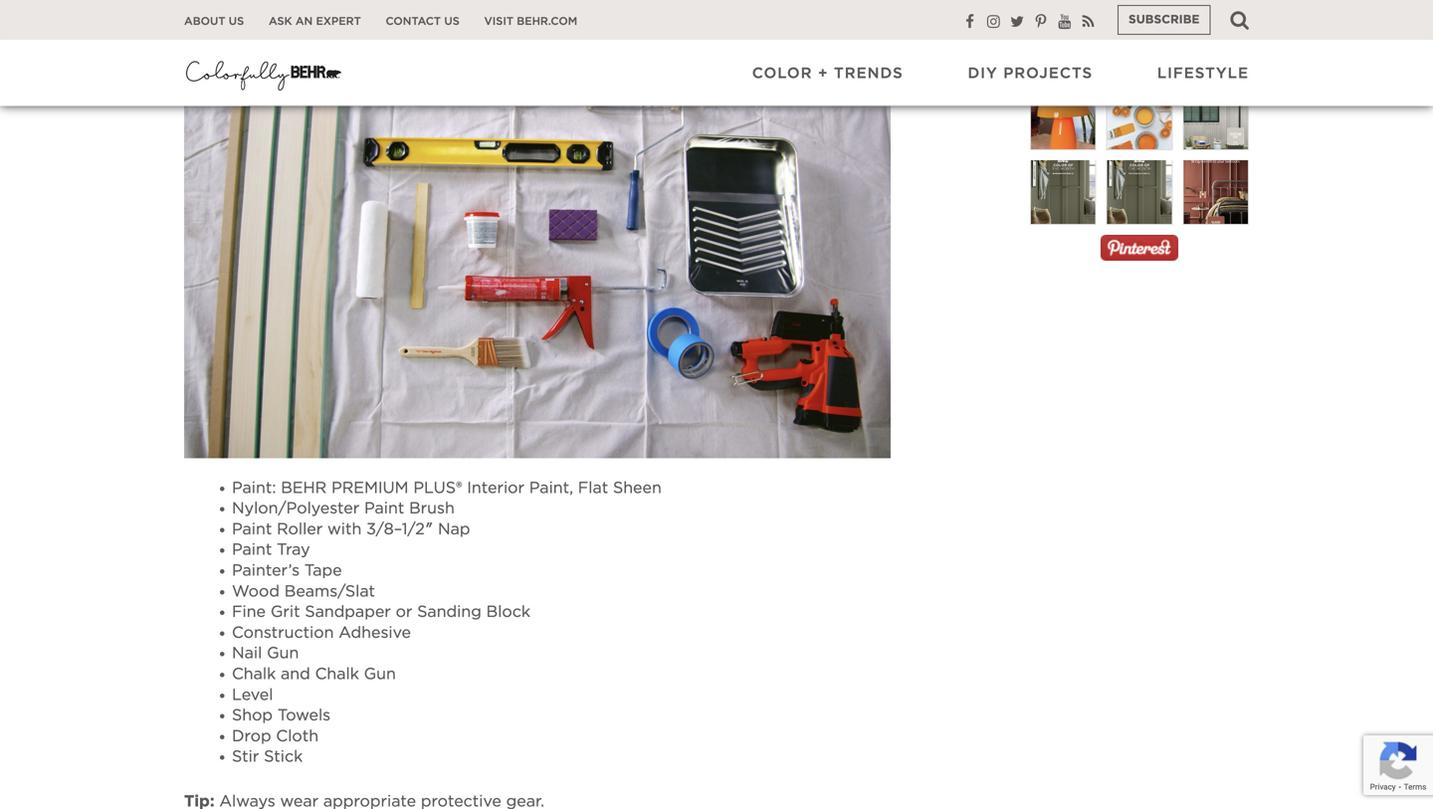 Task type: vqa. For each thing, say whether or not it's contained in the screenshot.
Clear All button
no



Task type: describe. For each thing, give the bounding box(es) containing it.
+
[[818, 66, 829, 81]]

block
[[487, 604, 531, 620]]

about
[[184, 16, 225, 27]]

diy this eclectic lamp with a glass bowl, a vase, and behr spray paint in blazing bonfire. . image
[[1031, 61, 1097, 175]]

ask an expert link
[[269, 14, 361, 29]]

brush
[[409, 501, 455, 517]]

paint:
[[232, 480, 276, 496]]

an
[[296, 16, 313, 27]]

sheen
[[613, 480, 662, 496]]

contact us link
[[386, 14, 460, 29]]

paint: behr premium plus® interior paint, flat sheen nylon/polyester paint brush paint roller with 3/8–1/2″ nap paint tray painter's tape wood beams/slat fine grit sandpaper or sanding block construction adhesive nail gun chalk and chalk gun level shop towels drop cloth stir stick
[[232, 480, 662, 765]]

explore the three paint colors the pair perfectly with our 2024 color of the year, cracked pepper. image
[[1183, 0, 1250, 100]]

plus®
[[414, 480, 462, 496]]

projects
[[1004, 66, 1093, 81]]

drop
[[232, 729, 271, 745]]

provence blue, our january color of the month, is a dreamy hue that makes any space more inviting. give your home a soothing start to the year. image
[[1031, 0, 1097, 91]]

color + trends link
[[752, 64, 904, 84]]

channel the tranquility of the french countryside in your home with the january color of the month, provence blue. painting a room in this soothing hue is the perfect way to start the year fresh. image
[[1107, 0, 1173, 91]]

paint,
[[529, 480, 574, 496]]

about us link
[[184, 14, 244, 29]]

try behr's kalahari sunset mq1-25, a desert orange that infuses your space with warmth. image
[[1183, 145, 1250, 241]]

sanding
[[417, 604, 482, 620]]

brighten up your apartment with the juicy hues of joyful orange p240-7 and tart orange hdc-md-27. image
[[1107, 78, 1173, 158]]

interior
[[467, 480, 525, 496]]

beams/slat
[[285, 584, 375, 600]]

materials:
[[184, 14, 262, 30]]

colorfully behr image
[[184, 55, 344, 94]]

ask an expert
[[269, 16, 361, 27]]

expert
[[316, 16, 361, 27]]

1 chalk from the left
[[232, 667, 276, 683]]

behr premium plus® interior paint, flat sheen link
[[281, 480, 662, 496]]

1 vertical spatial paint
[[232, 522, 272, 538]]

trends
[[834, 66, 904, 81]]

stir
[[232, 749, 259, 765]]

follow me on pinterest image
[[1101, 235, 1179, 261]]

premium
[[332, 480, 409, 496]]

2 chalk from the left
[[315, 667, 359, 683]]

us for contact us
[[444, 16, 460, 27]]



Task type: locate. For each thing, give the bounding box(es) containing it.
0 horizontal spatial us
[[229, 16, 244, 27]]

paint down premium
[[364, 501, 405, 517]]

wood
[[232, 584, 280, 600]]

with
[[328, 522, 362, 538]]

turn your home into a tranquil retreat with our december color of the month, mountain olive. this rich green captures the essence of nature's beauty, bringing a sense of serenity and coziness to any space. image left try behr's kalahari sunset mq1-25, a desert orange that infuses your space with warmth. image
[[1107, 145, 1173, 241]]

fine
[[232, 604, 266, 620]]

1 horizontal spatial us
[[444, 16, 460, 27]]

subscribe
[[1129, 14, 1200, 26]]

gun down construction
[[267, 646, 299, 662]]

1 horizontal spatial chalk
[[315, 667, 359, 683]]

visit
[[484, 16, 514, 27]]

paint up painter's
[[232, 542, 272, 558]]

construction
[[232, 625, 334, 641]]

a drop cloth with an image of each tool that is listed below. image
[[184, 53, 891, 458]]

us right contact
[[444, 16, 460, 27]]

contact us
[[386, 16, 460, 27]]

or
[[396, 604, 413, 620]]

tray
[[277, 542, 310, 558]]

and
[[281, 667, 310, 683]]

chalk
[[232, 667, 276, 683], [315, 667, 359, 683]]

1 us from the left
[[229, 16, 244, 27]]

level
[[232, 687, 273, 703]]

sandpaper
[[305, 604, 391, 620]]

turn your home into a tranquil retreat with our december color of the month, mountain olive. this rich green captures the essence of nature's beauty, bringing a sense of serenity and coziness to any space. image
[[1031, 145, 1097, 241], [1107, 145, 1173, 241]]

chalk right and
[[315, 667, 359, 683]]

color + trends
[[752, 66, 904, 81]]

towels
[[278, 708, 331, 724]]

2 turn your home into a tranquil retreat with our december color of the month, mountain olive. this rich green captures the essence of nature's beauty, bringing a sense of serenity and coziness to any space. image from the left
[[1107, 145, 1173, 241]]

us inside 'link'
[[229, 16, 244, 27]]

0 horizontal spatial chalk
[[232, 667, 276, 683]]

painter's
[[232, 563, 300, 579]]

gun
[[267, 646, 299, 662], [364, 667, 396, 683]]

us
[[229, 16, 244, 27], [444, 16, 460, 27]]

visit behr.com link
[[484, 14, 578, 29]]

us for about us
[[229, 16, 244, 27]]

diy projects
[[968, 66, 1093, 81]]

about us
[[184, 16, 244, 27]]

nylon/polyester
[[232, 501, 360, 517]]

behr
[[281, 480, 327, 496]]

nap
[[438, 522, 470, 538]]

shop
[[232, 708, 273, 724]]

tape
[[305, 563, 342, 579]]

search image
[[1231, 10, 1250, 30]]

flat
[[578, 480, 609, 496]]

1 vertical spatial gun
[[364, 667, 396, 683]]

color
[[752, 66, 813, 81]]

grit
[[271, 604, 300, 620]]

chalk up 'level'
[[232, 667, 276, 683]]

1 horizontal spatial gun
[[364, 667, 396, 683]]

3/8–1/2″
[[367, 522, 433, 538]]

paint down paint:
[[232, 522, 272, 538]]

behr.com
[[517, 16, 578, 27]]

visit behr.com
[[484, 16, 578, 27]]

ask
[[269, 16, 292, 27]]

turn your home into a tranquil retreat with our december color of the month, mountain olive. this rich green captures the essence of nature's beauty, bringing a sense of serenity and coziness to any space. image left follow me on pinterest image
[[1031, 145, 1097, 241]]

1 turn your home into a tranquil retreat with our december color of the month, mountain olive. this rich green captures the essence of nature's beauty, bringing a sense of serenity and coziness to any space. image from the left
[[1031, 145, 1097, 241]]

0 horizontal spatial turn your home into a tranquil retreat with our december color of the month, mountain olive. this rich green captures the essence of nature's beauty, bringing a sense of serenity and coziness to any space. image
[[1031, 145, 1097, 241]]

subscribe link
[[1118, 5, 1211, 35]]

here's your sign that it's time for a backyard makeover. get your house up-to-date with behr dynasty® exterior paint in classic neutrals like gratifying gray dc-008 and carbon n520-7. image
[[1183, 70, 1250, 166]]

us right about
[[229, 16, 244, 27]]

0 vertical spatial paint
[[364, 501, 405, 517]]

nail
[[232, 646, 262, 662]]

1 horizontal spatial turn your home into a tranquil retreat with our december color of the month, mountain olive. this rich green captures the essence of nature's beauty, bringing a sense of serenity and coziness to any space. image
[[1107, 145, 1173, 241]]

stick
[[264, 749, 303, 765]]

contact
[[386, 16, 441, 27]]

gun down adhesive
[[364, 667, 396, 683]]

0 horizontal spatial gun
[[267, 646, 299, 662]]

0 vertical spatial gun
[[267, 646, 299, 662]]

lifestyle link
[[1158, 64, 1250, 84]]

adhesive
[[339, 625, 411, 641]]

lifestyle
[[1158, 66, 1250, 81]]

diy
[[968, 66, 998, 81]]

paint
[[364, 501, 405, 517], [232, 522, 272, 538], [232, 542, 272, 558]]

diy projects link
[[968, 64, 1093, 84]]

2 us from the left
[[444, 16, 460, 27]]

roller
[[277, 522, 323, 538]]

2 vertical spatial paint
[[232, 542, 272, 558]]

cloth
[[276, 729, 319, 745]]



